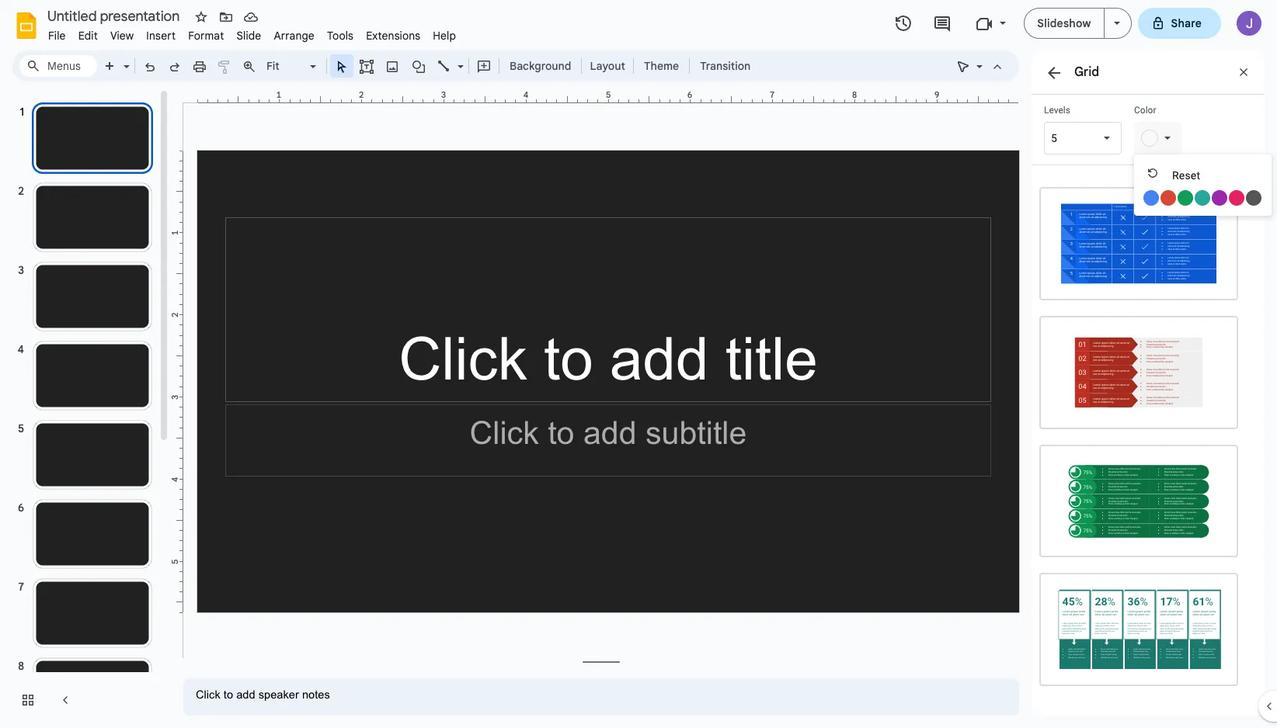 Task type: locate. For each thing, give the bounding box(es) containing it.
format menu item
[[182, 26, 230, 45]]

5
[[1051, 132, 1057, 145]]

#9c27b0, close to light purple 12 image
[[1212, 190, 1227, 206]]

#0f9d58, close to green 11 cell
[[1178, 190, 1194, 206]]

layout button
[[585, 54, 630, 78]]

new slide with layout image
[[120, 56, 130, 61]]

navigation
[[0, 88, 171, 729]]

presentation options image
[[1114, 22, 1120, 25]]

tools
[[327, 29, 354, 43]]

mode and view toolbar
[[951, 50, 1010, 82]]

menu bar
[[42, 20, 462, 46]]

tools menu item
[[321, 26, 360, 45]]

row
[[1144, 190, 1262, 206]]

Zoom text field
[[264, 55, 308, 77]]

extensions menu item
[[360, 26, 427, 45]]

reset
[[1172, 169, 1200, 182]]

transition button
[[693, 54, 758, 78]]

option group
[[1032, 165, 1265, 695]]

help menu item
[[427, 26, 462, 45]]

slide menu item
[[230, 26, 268, 45]]

#e91e63, close to light red 1 cell
[[1229, 190, 1245, 206]]

grid
[[1074, 64, 1099, 80]]

navigation inside "grid" application
[[0, 88, 171, 729]]

insert
[[146, 29, 176, 43]]

help
[[433, 29, 456, 43]]

edit menu item
[[72, 26, 104, 45]]

#db4437, close to light red berry 1 image
[[1161, 190, 1176, 206]]

slideshow button
[[1024, 8, 1104, 39]]

select line image
[[454, 56, 464, 61]]

menu bar containing file
[[42, 20, 462, 46]]

#4285f4, close to cornflower blue cell
[[1144, 190, 1160, 206]]

#0f9d58, close to green 11 image
[[1178, 190, 1193, 206]]

levels list box
[[1044, 104, 1122, 155]]

format
[[188, 29, 224, 43]]

row inside reset menu
[[1144, 190, 1262, 206]]



Task type: vqa. For each thing, say whether or not it's contained in the screenshot.
Grid application
yes



Task type: describe. For each thing, give the bounding box(es) containing it.
Zoom field
[[262, 55, 323, 78]]

reset button
[[1143, 163, 1263, 188]]

arrange
[[274, 29, 315, 43]]

Rename text field
[[42, 6, 189, 25]]

background button
[[503, 54, 578, 78]]

view
[[110, 29, 134, 43]]

color button
[[1134, 104, 1212, 155]]

Five rounded-edged rows of information with percentages and two columns of bulleted details. Accent color: #0f9d58, close to green 11. radio
[[1032, 437, 1246, 566]]

Five rows of information with check marks and details. Accent color: #4285f4, close to cornflower blue. radio
[[1032, 179, 1246, 308]]

grid application
[[0, 0, 1277, 729]]

insert menu item
[[140, 26, 182, 45]]

#26a69a, close to green 11 cell
[[1195, 190, 1211, 206]]

theme button
[[637, 54, 686, 78]]

slideshow
[[1037, 16, 1091, 30]]

Star checkbox
[[190, 6, 212, 28]]

#26a69a, close to green 11 image
[[1195, 190, 1210, 206]]

edit
[[78, 29, 98, 43]]

color
[[1134, 105, 1156, 116]]

file
[[48, 29, 66, 43]]

theme
[[644, 59, 679, 73]]

grid section
[[1032, 50, 1265, 717]]

view menu item
[[104, 26, 140, 45]]

#555555, close to dark gray 3 cell
[[1246, 190, 1262, 206]]

option group inside "grid" application
[[1032, 165, 1265, 695]]

Five rows of information with arrow shape pointing rightward towards details. Accent color: #db4437, close to light red berry 1. radio
[[1032, 308, 1246, 437]]

#4285f4, close to cornflower blue image
[[1144, 190, 1159, 206]]

arrange menu item
[[268, 26, 321, 45]]

transition
[[700, 59, 751, 73]]

#555555, close to dark gray 3 image
[[1246, 190, 1262, 206]]

Five columns of information with percentages and arrows pointing down towards bulleted details. Accent color: #26a69a, close to green 11. radio
[[1032, 566, 1246, 695]]

shape image
[[410, 55, 428, 77]]

share
[[1171, 16, 1202, 30]]

layout
[[590, 59, 625, 73]]

Menus field
[[19, 55, 97, 77]]

#db4437, close to light red berry 1 cell
[[1161, 190, 1177, 206]]

insert image image
[[383, 55, 401, 77]]

#9c27b0, close to light purple 12 cell
[[1212, 190, 1228, 206]]

levels
[[1044, 105, 1071, 116]]

#e91e63, close to light red 1 image
[[1229, 190, 1245, 206]]

slide
[[237, 29, 261, 43]]

reset menu
[[1134, 155, 1272, 216]]

background
[[510, 59, 571, 73]]

main toolbar
[[96, 54, 758, 78]]

file menu item
[[42, 26, 72, 45]]

extensions
[[366, 29, 421, 43]]

menu bar inside menu bar banner
[[42, 20, 462, 46]]

share button
[[1138, 8, 1221, 39]]

menu bar banner
[[0, 0, 1277, 729]]

live pointer settings image
[[973, 56, 983, 61]]



